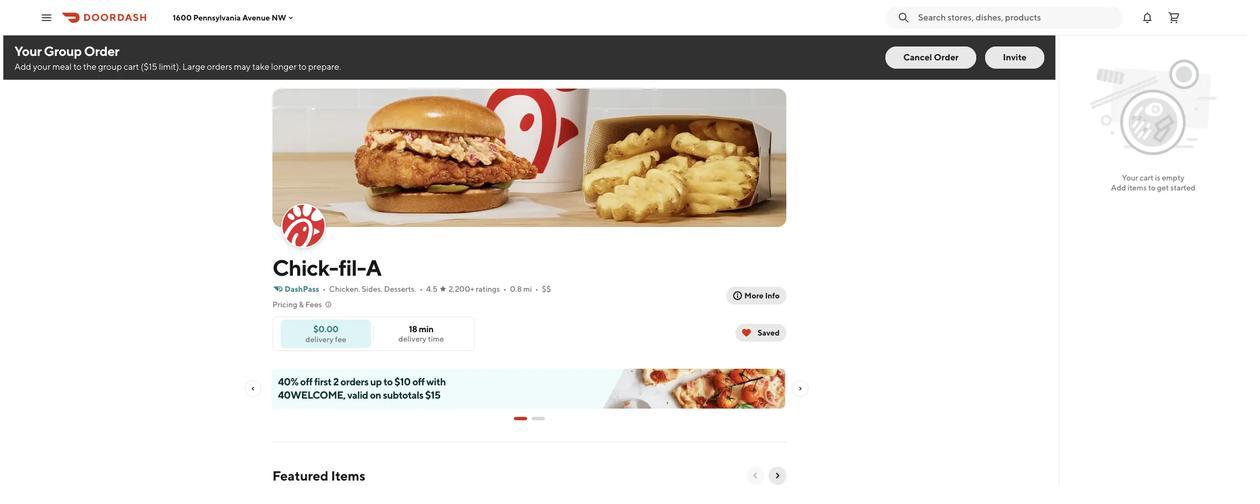 Task type: locate. For each thing, give the bounding box(es) containing it.
1 delivery from the left
[[399, 335, 427, 344]]

pricing & fees
[[273, 300, 322, 309]]

order inside button
[[934, 52, 959, 63]]

first
[[314, 376, 332, 388]]

off up 40welcome,
[[300, 376, 313, 388]]

add inside "your cart is empty add items to get started"
[[1112, 183, 1127, 192]]

chick-
[[273, 255, 339, 281]]

empty
[[1162, 173, 1185, 182]]

orders up the valid
[[341, 376, 369, 388]]

dashpass
[[285, 285, 319, 294]]

featured items
[[273, 468, 365, 484]]

more
[[745, 291, 764, 300]]

40%
[[278, 376, 299, 388]]

0 horizontal spatial orders
[[207, 61, 232, 72]]

0 horizontal spatial order
[[84, 43, 119, 59]]

orders left may at the left
[[207, 61, 232, 72]]

add inside your group order add your meal to the group cart ($15 limit). large orders may take longer to prepare.
[[14, 61, 31, 72]]

off right "$10" on the bottom left
[[413, 376, 425, 388]]

more info
[[745, 291, 780, 300]]

your up items in the top right of the page
[[1122, 173, 1139, 182]]

mi
[[524, 285, 532, 294]]

0 horizontal spatial add
[[14, 61, 31, 72]]

add left your
[[14, 61, 31, 72]]

to for first
[[384, 376, 393, 388]]

1 horizontal spatial off
[[413, 376, 425, 388]]

0 horizontal spatial delivery
[[306, 335, 334, 344]]

a
[[366, 255, 381, 281]]

1 vertical spatial orders
[[341, 376, 369, 388]]

your
[[14, 43, 41, 59], [1122, 173, 1139, 182]]

$0.00
[[313, 324, 339, 334]]

cart inside "your cart is empty add items to get started"
[[1140, 173, 1154, 182]]

0.8 mi • $$
[[510, 285, 551, 294]]

info
[[765, 291, 780, 300]]

cart inside your group order add your meal to the group cart ($15 limit). large orders may take longer to prepare.
[[124, 61, 139, 72]]

order inside your group order add your meal to the group cart ($15 limit). large orders may take longer to prepare.
[[84, 43, 119, 59]]

group
[[98, 61, 122, 72]]

0.8
[[510, 285, 522, 294]]

to
[[73, 61, 82, 72], [298, 61, 307, 72], [1149, 183, 1156, 192], [384, 376, 393, 388]]

cart
[[124, 61, 139, 72], [1140, 173, 1154, 182]]

1 horizontal spatial add
[[1112, 183, 1127, 192]]

2
[[333, 376, 339, 388]]

select promotional banner element
[[514, 409, 545, 429]]

delivery inside '18 min delivery time'
[[399, 335, 427, 344]]

orders
[[207, 61, 232, 72], [341, 376, 369, 388]]

group
[[44, 43, 82, 59]]

order
[[84, 43, 119, 59], [934, 52, 959, 63]]

add
[[14, 61, 31, 72], [1112, 183, 1127, 192]]

to for is
[[1149, 183, 1156, 192]]

cart left is
[[1140, 173, 1154, 182]]

1 vertical spatial your
[[1122, 173, 1139, 182]]

1 vertical spatial cart
[[1140, 173, 1154, 182]]

• left 4.5
[[420, 285, 423, 294]]

• left 0.8
[[503, 285, 507, 294]]

1 horizontal spatial order
[[934, 52, 959, 63]]

1 vertical spatial add
[[1112, 183, 1127, 192]]

1600 pennsylvania avenue nw button
[[173, 13, 295, 22]]

chicken.
[[329, 285, 360, 294]]

pricing & fees button
[[273, 299, 333, 310]]

fees
[[306, 300, 322, 309]]

time
[[428, 335, 444, 344]]

•
[[323, 285, 326, 294], [420, 285, 423, 294], [503, 285, 507, 294], [535, 285, 539, 294]]

items
[[331, 468, 365, 484]]

0 horizontal spatial cart
[[124, 61, 139, 72]]

to inside "your cart is empty add items to get started"
[[1149, 183, 1156, 192]]

to right "up"
[[384, 376, 393, 388]]

1 horizontal spatial orders
[[341, 376, 369, 388]]

cancel order
[[904, 52, 959, 63]]

1 horizontal spatial delivery
[[399, 335, 427, 344]]

your cart is empty add items to get started
[[1112, 173, 1196, 192]]

to left get
[[1149, 183, 1156, 192]]

orders inside your group order add your meal to the group cart ($15 limit). large orders may take longer to prepare.
[[207, 61, 232, 72]]

$0.00 delivery fee
[[306, 324, 346, 344]]

cart left ($15
[[124, 61, 139, 72]]

40welcome,
[[278, 389, 346, 401]]

with
[[427, 376, 446, 388]]

delivery down $0.00
[[306, 335, 334, 344]]

chick fil a image
[[273, 89, 787, 227], [283, 205, 325, 247]]

delivery
[[399, 335, 427, 344], [306, 335, 334, 344]]

large
[[183, 61, 205, 72]]

invite
[[1003, 52, 1027, 63]]

0 horizontal spatial off
[[300, 376, 313, 388]]

previous button of carousel image
[[751, 471, 760, 480]]

open menu image
[[40, 11, 53, 24]]

0 vertical spatial cart
[[124, 61, 139, 72]]

next button of carousel image
[[773, 471, 782, 480]]

1 off from the left
[[300, 376, 313, 388]]

• right mi
[[535, 285, 539, 294]]

your inside your group order add your meal to the group cart ($15 limit). large orders may take longer to prepare.
[[14, 43, 41, 59]]

off
[[300, 376, 313, 388], [413, 376, 425, 388]]

nw
[[272, 13, 286, 22]]

add left items in the top right of the page
[[1112, 183, 1127, 192]]

1 horizontal spatial your
[[1122, 173, 1139, 182]]

pennsylvania
[[193, 13, 241, 22]]

the
[[83, 61, 97, 72]]

0 vertical spatial add
[[14, 61, 31, 72]]

1600
[[173, 13, 192, 22]]

Store search: begin typing to search for stores available on DoorDash text field
[[919, 11, 1117, 24]]

min
[[419, 324, 434, 335]]

chicken. sides. desserts.
[[329, 285, 416, 294]]

0 vertical spatial your
[[14, 43, 41, 59]]

to inside 40% off first 2 orders up to $10 off with 40welcome, valid on subtotals $15
[[384, 376, 393, 388]]

to left the
[[73, 61, 82, 72]]

your inside "your cart is empty add items to get started"
[[1122, 173, 1139, 182]]

your up your
[[14, 43, 41, 59]]

0 vertical spatial orders
[[207, 61, 232, 72]]

1 horizontal spatial cart
[[1140, 173, 1154, 182]]

order up 'group'
[[84, 43, 119, 59]]

chick-fil-a
[[273, 255, 381, 281]]

is
[[1156, 173, 1161, 182]]

order right 'cancel'
[[934, 52, 959, 63]]

40% off first 2 orders up to $10 off with 40welcome, valid on subtotals $15
[[278, 376, 446, 401]]

ratings
[[476, 285, 500, 294]]

delivery left time
[[399, 335, 427, 344]]

0 horizontal spatial your
[[14, 43, 41, 59]]

18
[[409, 324, 417, 335]]

• left 'chicken.'
[[323, 285, 326, 294]]

2 delivery from the left
[[306, 335, 334, 344]]

items
[[1128, 183, 1147, 192]]



Task type: vqa. For each thing, say whether or not it's contained in the screenshot.
Button
no



Task type: describe. For each thing, give the bounding box(es) containing it.
($15
[[141, 61, 157, 72]]

invite button
[[986, 47, 1045, 69]]

delivery inside $0.00 delivery fee
[[306, 335, 334, 344]]

18 min delivery time
[[399, 324, 444, 344]]

4.5
[[426, 285, 438, 294]]

saved button
[[736, 324, 787, 342]]

subtotals
[[383, 389, 424, 401]]

take
[[252, 61, 270, 72]]

may
[[234, 61, 251, 72]]

&
[[299, 300, 304, 309]]

your group order add your meal to the group cart ($15 limit). large orders may take longer to prepare.
[[14, 43, 341, 72]]

4 • from the left
[[535, 285, 539, 294]]

your for group
[[14, 43, 41, 59]]

to for order
[[73, 61, 82, 72]]

on
[[370, 389, 381, 401]]

featured
[[273, 468, 329, 484]]

meal
[[52, 61, 72, 72]]

more info button
[[727, 287, 787, 305]]

$10
[[395, 376, 411, 388]]

sides.
[[362, 285, 383, 294]]

up
[[370, 376, 382, 388]]

1 • from the left
[[323, 285, 326, 294]]

get
[[1158, 183, 1170, 192]]

2,200+
[[449, 285, 475, 294]]

desserts.
[[384, 285, 416, 294]]

2 off from the left
[[413, 376, 425, 388]]

cancel
[[904, 52, 933, 63]]

your
[[33, 61, 51, 72]]

1600 pennsylvania avenue nw
[[173, 13, 286, 22]]

longer
[[271, 61, 297, 72]]

dashpass •
[[285, 285, 326, 294]]

saved
[[758, 329, 780, 337]]

orders inside 40% off first 2 orders up to $10 off with 40welcome, valid on subtotals $15
[[341, 376, 369, 388]]

limit).
[[159, 61, 181, 72]]

$$
[[542, 285, 551, 294]]

to right longer
[[298, 61, 307, 72]]

cancel order button
[[886, 47, 977, 69]]

$15
[[425, 389, 441, 401]]

prepare.
[[308, 61, 341, 72]]

3 • from the left
[[503, 285, 507, 294]]

fil-
[[339, 255, 366, 281]]

started
[[1171, 183, 1196, 192]]

featured items heading
[[273, 467, 365, 485]]

0 items, open order cart image
[[1168, 11, 1181, 24]]

fee
[[335, 335, 346, 344]]

valid
[[348, 389, 368, 401]]

your for cart
[[1122, 173, 1139, 182]]

pricing
[[273, 300, 297, 309]]

2 • from the left
[[420, 285, 423, 294]]

avenue
[[242, 13, 270, 22]]

notification bell image
[[1141, 11, 1155, 24]]

2,200+ ratings •
[[449, 285, 507, 294]]



